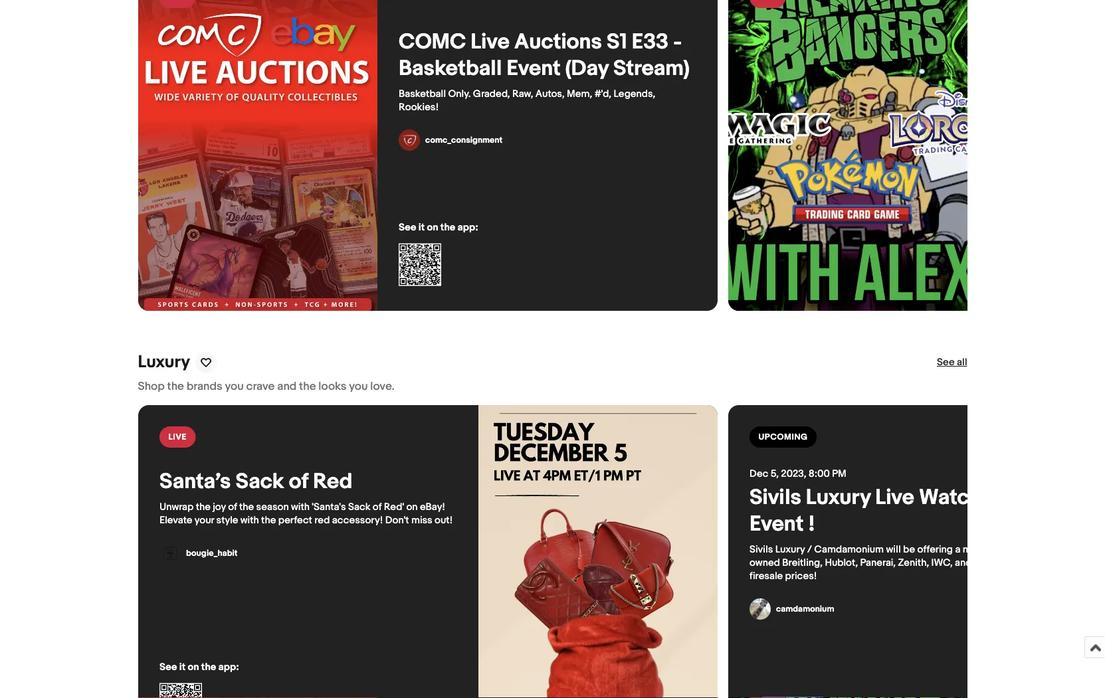 Task type: locate. For each thing, give the bounding box(es) containing it.
luxury down pm
[[806, 485, 871, 511]]

upcoming
[[759, 432, 808, 442]]

1 vertical spatial app:
[[218, 662, 239, 673]]

with right "style"
[[240, 514, 259, 526]]

autos,
[[535, 88, 565, 100]]

sale
[[986, 485, 1028, 511]]

camdamonium
[[776, 604, 834, 614]]

2 sivils from the top
[[750, 543, 773, 555]]

1 vertical spatial event
[[750, 511, 804, 537]]

sack up the 'accessory!'
[[348, 501, 370, 513]]

sivils up owned
[[750, 543, 773, 555]]

event up raw,
[[507, 56, 561, 82]]

1 horizontal spatial sack
[[348, 501, 370, 513]]

-
[[673, 29, 682, 55]]

0 vertical spatial it
[[418, 222, 425, 234]]

see inside "link"
[[937, 357, 955, 369]]

0 horizontal spatial you
[[225, 380, 244, 394]]

iwc,
[[932, 557, 953, 569]]

1 horizontal spatial brands
[[1000, 557, 1032, 569]]

1 horizontal spatial event
[[750, 511, 804, 537]]

1 vertical spatial basketball
[[399, 88, 446, 100]]

0 vertical spatial sack
[[235, 469, 284, 495]]

with
[[291, 501, 309, 513], [240, 514, 259, 526]]

comc_consignment link
[[399, 130, 502, 151]]

it for basketball
[[418, 222, 425, 234]]

1 vertical spatial sack
[[348, 501, 370, 513]]

live inside comc live auctions s1 e33 - basketball event (day stream) basketball only. graded, raw, autos, mem, #'d, legends, rookies!
[[471, 29, 509, 55]]

1 horizontal spatial live
[[471, 29, 509, 55]]

1 vertical spatial qrcode image
[[159, 683, 202, 699]]

1 you from the left
[[225, 380, 244, 394]]

live
[[471, 29, 509, 55], [168, 432, 187, 442], [876, 485, 914, 511]]

bougie_habit
[[186, 548, 237, 558]]

santa's
[[159, 469, 231, 495]]

camdamonium link
[[750, 599, 834, 620]]

joy
[[213, 501, 226, 513]]

graded,
[[473, 88, 510, 100]]

it
[[418, 222, 425, 234], [179, 662, 185, 673]]

1 horizontal spatial on
[[406, 501, 418, 513]]

20
[[1006, 543, 1018, 555]]

unwrap
[[159, 501, 193, 513]]

0 horizontal spatial with
[[240, 514, 259, 526]]

1 horizontal spatial and
[[955, 557, 972, 569]]

sack
[[235, 469, 284, 495], [348, 501, 370, 513]]

basketball
[[399, 56, 502, 82], [399, 88, 446, 100]]

mtg, pokemon, and lorcana rip n ship breaking bangers with zach image
[[728, 0, 968, 311]]

1 horizontal spatial see
[[399, 222, 416, 234]]

1 horizontal spatial you
[[349, 380, 368, 394]]

qrcode image for joy
[[159, 683, 202, 699]]

luxury up shop
[[138, 352, 190, 373]]

santa's sack of red image
[[478, 405, 718, 699]]

2 horizontal spatial see
[[937, 357, 955, 369]]

luxury up breitling,
[[775, 543, 805, 555]]

/
[[807, 543, 812, 555]]

event inside the dec 5, 2023, 8:00 pm sivils luxury live watch sale event ! sivils luxury / camdamonium will be offering a mix of 10-20 pre- owned breitling, hublot, panerai, zenith, iwc, and other brands at firesale prices!
[[750, 511, 804, 537]]

app: for joy
[[218, 662, 239, 673]]

you
[[225, 380, 244, 394], [349, 380, 368, 394]]

0 horizontal spatial see
[[159, 662, 177, 673]]

shop the brands you crave and the looks you love.
[[138, 380, 395, 394]]

1 vertical spatial see it on the app:
[[159, 662, 239, 673]]

mem,
[[567, 88, 592, 100]]

luxury
[[138, 352, 190, 373], [806, 485, 871, 511], [775, 543, 805, 555]]

0 vertical spatial on
[[427, 222, 438, 234]]

0 horizontal spatial luxury
[[138, 352, 190, 373]]

qrcode image
[[399, 244, 441, 287], [159, 683, 202, 699]]

of left 'red'
[[289, 469, 308, 495]]

0 vertical spatial basketball
[[399, 56, 502, 82]]

panerai,
[[860, 557, 896, 569]]

see it on the app:
[[399, 222, 478, 234], [159, 662, 239, 673]]

2 basketball from the top
[[399, 88, 446, 100]]

pre-
[[1020, 543, 1039, 555]]

1 vertical spatial luxury
[[806, 485, 871, 511]]

of left 10-
[[981, 543, 990, 555]]

2023,
[[781, 468, 806, 480]]

dec
[[750, 468, 769, 480]]

0 vertical spatial qrcode image
[[399, 244, 441, 287]]

1 vertical spatial it
[[179, 662, 185, 673]]

event left !
[[750, 511, 804, 537]]

1 vertical spatial sivils
[[750, 543, 773, 555]]

shop
[[138, 380, 165, 394]]

0 vertical spatial luxury
[[138, 352, 190, 373]]

1 vertical spatial on
[[406, 501, 418, 513]]

1 vertical spatial brands
[[1000, 557, 1032, 569]]

and down a on the right bottom of page
[[955, 557, 972, 569]]

0 vertical spatial see
[[399, 222, 416, 234]]

1 vertical spatial see
[[937, 357, 955, 369]]

event
[[507, 56, 561, 82], [750, 511, 804, 537]]

see
[[399, 222, 416, 234], [937, 357, 955, 369], [159, 662, 177, 673]]

of inside the dec 5, 2023, 8:00 pm sivils luxury live watch sale event ! sivils luxury / camdamonium will be offering a mix of 10-20 pre- owned breitling, hublot, panerai, zenith, iwc, and other brands at firesale prices!
[[981, 543, 990, 555]]

1 horizontal spatial see it on the app:
[[399, 222, 478, 234]]

the
[[440, 222, 455, 234], [167, 380, 184, 394], [299, 380, 316, 394], [196, 501, 210, 513], [239, 501, 254, 513], [261, 514, 276, 526], [201, 662, 216, 673]]

0 vertical spatial app:
[[457, 222, 478, 234]]

1 horizontal spatial luxury
[[775, 543, 805, 555]]

0 horizontal spatial event
[[507, 56, 561, 82]]

10-
[[993, 543, 1006, 555]]

and right "crave"
[[277, 380, 297, 394]]

2 vertical spatial live
[[876, 485, 914, 511]]

auctions
[[514, 29, 602, 55]]

2 vertical spatial on
[[187, 662, 199, 673]]

only.
[[448, 88, 471, 100]]

dec 5, 2023, 8:00 pm sivils luxury live watch sale event ! sivils luxury / camdamonium will be offering a mix of 10-20 pre- owned breitling, hublot, panerai, zenith, iwc, and other brands at firesale prices!
[[750, 468, 1045, 582]]

0 horizontal spatial and
[[277, 380, 297, 394]]

on
[[427, 222, 438, 234], [406, 501, 418, 513], [187, 662, 199, 673]]

2 horizontal spatial live
[[876, 485, 914, 511]]

0 horizontal spatial it
[[179, 662, 185, 673]]

0 horizontal spatial brands
[[187, 380, 222, 394]]

0 horizontal spatial app:
[[218, 662, 239, 673]]

sivils down 5,
[[750, 485, 801, 511]]

2 vertical spatial see
[[159, 662, 177, 673]]

brands down 20
[[1000, 557, 1032, 569]]

qrcode image for basketball
[[399, 244, 441, 287]]

and inside the dec 5, 2023, 8:00 pm sivils luxury live watch sale event ! sivils luxury / camdamonium will be offering a mix of 10-20 pre- owned breitling, hublot, panerai, zenith, iwc, and other brands at firesale prices!
[[955, 557, 972, 569]]

perfect
[[278, 514, 312, 526]]

2 horizontal spatial on
[[427, 222, 438, 234]]

event inside comc live auctions s1 e33 - basketball event (day stream) basketball only. graded, raw, autos, mem, #'d, legends, rookies!
[[507, 56, 561, 82]]

comc_consignment
[[425, 135, 502, 146]]

0 vertical spatial live
[[471, 29, 509, 55]]

2 vertical spatial luxury
[[775, 543, 805, 555]]

live up graded,
[[471, 29, 509, 55]]

0 vertical spatial and
[[277, 380, 297, 394]]

basketball up only.
[[399, 56, 502, 82]]

comc
[[399, 29, 466, 55]]

comc_consignment image
[[399, 130, 420, 151]]

1 horizontal spatial app:
[[457, 222, 478, 234]]

of
[[289, 469, 308, 495], [228, 501, 237, 513], [373, 501, 382, 513], [981, 543, 990, 555]]

you left love.
[[349, 380, 368, 394]]

1 horizontal spatial qrcode image
[[399, 244, 441, 287]]

basketball up the rookies!
[[399, 88, 446, 100]]

0 vertical spatial with
[[291, 501, 309, 513]]

ebay!
[[420, 501, 445, 513]]

brands
[[187, 380, 222, 394], [1000, 557, 1032, 569]]

of left red' at left bottom
[[373, 501, 382, 513]]

0 horizontal spatial qrcode image
[[159, 683, 202, 699]]

1 basketball from the top
[[399, 56, 502, 82]]

zenith,
[[898, 557, 929, 569]]

and
[[277, 380, 297, 394], [955, 557, 972, 569]]

will
[[886, 543, 901, 555]]

1 horizontal spatial it
[[418, 222, 425, 234]]

with up "perfect"
[[291, 501, 309, 513]]

0 horizontal spatial live
[[168, 432, 187, 442]]

camdamonium image
[[750, 599, 771, 620]]

comc live auctions s1 e33 - basketball event (day stream) basketball only. graded, raw, autos, mem, #'d, legends, rookies!
[[399, 29, 690, 113]]

style
[[216, 514, 238, 526]]

stream)
[[613, 56, 690, 82]]

0 vertical spatial event
[[507, 56, 561, 82]]

live up the will on the right bottom
[[876, 485, 914, 511]]

5,
[[771, 468, 779, 480]]

prices!
[[785, 570, 817, 582]]

'santa's
[[312, 501, 346, 513]]

0 horizontal spatial on
[[187, 662, 199, 673]]

live up santa's
[[168, 432, 187, 442]]

at
[[1034, 557, 1043, 569]]

sivils
[[750, 485, 801, 511], [750, 543, 773, 555]]

0 vertical spatial sivils
[[750, 485, 801, 511]]

app:
[[457, 222, 478, 234], [218, 662, 239, 673]]

1 vertical spatial and
[[955, 557, 972, 569]]

sack up season
[[235, 469, 284, 495]]

0 vertical spatial see it on the app:
[[399, 222, 478, 234]]

0 vertical spatial brands
[[187, 380, 222, 394]]

0 horizontal spatial see it on the app:
[[159, 662, 239, 673]]

you left "crave"
[[225, 380, 244, 394]]

mix
[[963, 543, 979, 555]]

brands right shop
[[187, 380, 222, 394]]



Task type: vqa. For each thing, say whether or not it's contained in the screenshot.
Hublot,
yes



Task type: describe. For each thing, give the bounding box(es) containing it.
it for joy
[[179, 662, 185, 673]]

#'d,
[[594, 88, 611, 100]]

on for comc live auctions s1 e33 - basketball event (day stream)
[[427, 222, 438, 234]]

2 horizontal spatial luxury
[[806, 485, 871, 511]]

raw,
[[512, 88, 533, 100]]

!
[[808, 511, 815, 537]]

breitling,
[[782, 557, 823, 569]]

pm
[[832, 468, 847, 480]]

(day
[[565, 56, 609, 82]]

1 sivils from the top
[[750, 485, 801, 511]]

all
[[957, 357, 968, 369]]

s1
[[607, 29, 627, 55]]

legends,
[[614, 88, 655, 100]]

bougie_habit image
[[159, 543, 181, 564]]

crave
[[246, 380, 275, 394]]

see it on the app: for joy
[[159, 662, 239, 673]]

out!
[[435, 514, 453, 526]]

season
[[256, 501, 289, 513]]

owned
[[750, 557, 780, 569]]

comc live auctions s1 e33 - basketball event (day stream) image
[[138, 0, 377, 311]]

camdamonium
[[814, 543, 884, 555]]

red
[[313, 469, 352, 495]]

brands inside the dec 5, 2023, 8:00 pm sivils luxury live watch sale event ! sivils luxury / camdamonium will be offering a mix of 10-20 pre- owned breitling, hublot, panerai, zenith, iwc, and other brands at firesale prices!
[[1000, 557, 1032, 569]]

hublot,
[[825, 557, 858, 569]]

red'
[[384, 501, 404, 513]]

other
[[974, 557, 998, 569]]

see all
[[937, 357, 968, 369]]

see all link
[[937, 356, 968, 369]]

firesale
[[750, 570, 783, 582]]

accessory!
[[332, 514, 383, 526]]

on for santa's sack of red
[[187, 662, 199, 673]]

see for comc live auctions s1 e33 - basketball event (day stream)
[[399, 222, 416, 234]]

elevate
[[159, 514, 192, 526]]

1 vertical spatial with
[[240, 514, 259, 526]]

0 horizontal spatial sack
[[235, 469, 284, 495]]

1 horizontal spatial with
[[291, 501, 309, 513]]

live inside the dec 5, 2023, 8:00 pm sivils luxury live watch sale event ! sivils luxury / camdamonium will be offering a mix of 10-20 pre- owned breitling, hublot, panerai, zenith, iwc, and other brands at firesale prices!
[[876, 485, 914, 511]]

app: for basketball
[[457, 222, 478, 234]]

looks
[[319, 380, 347, 394]]

don't
[[385, 514, 409, 526]]

miss
[[411, 514, 432, 526]]

your
[[194, 514, 214, 526]]

offering
[[918, 543, 953, 555]]

e33
[[632, 29, 669, 55]]

8:00
[[809, 468, 830, 480]]

a
[[955, 543, 961, 555]]

2 you from the left
[[349, 380, 368, 394]]

on inside santa's sack of red unwrap the joy of the season with 'santa's sack of red' on ebay! elevate your style with the perfect red accessory! don't miss out!
[[406, 501, 418, 513]]

rookies!
[[399, 101, 439, 113]]

of right joy
[[228, 501, 237, 513]]

see for santa's sack of red
[[159, 662, 177, 673]]

see it on the app: for basketball
[[399, 222, 478, 234]]

red
[[314, 514, 330, 526]]

1 vertical spatial live
[[168, 432, 187, 442]]

bougie_habit link
[[159, 543, 237, 564]]

santa's sack of red unwrap the joy of the season with 'santa's sack of red' on ebay! elevate your style with the perfect red accessory! don't miss out!
[[159, 469, 453, 526]]

watch
[[919, 485, 981, 511]]

be
[[903, 543, 915, 555]]

love.
[[371, 380, 395, 394]]



